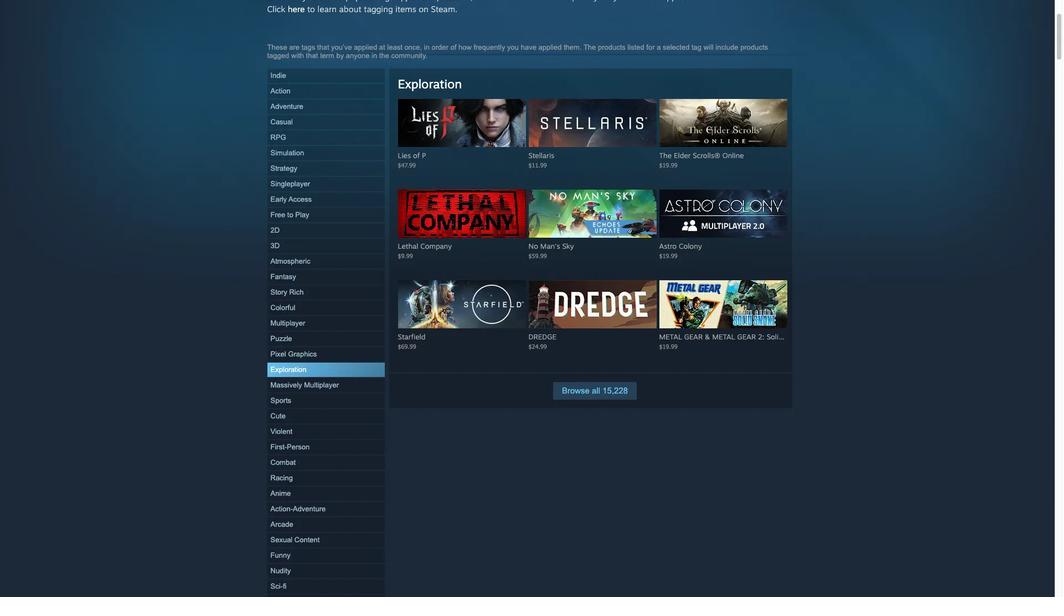 Task type: locate. For each thing, give the bounding box(es) containing it.
simulation
[[270, 149, 304, 157]]

to left play
[[287, 211, 293, 219]]

of left p
[[413, 151, 420, 160]]

2d
[[270, 226, 280, 235]]

learn
[[318, 4, 337, 14]]

adventure up casual
[[270, 102, 303, 111]]

adventure up content
[[293, 506, 326, 514]]

click
[[267, 4, 285, 14]]

exploration down community. on the left of page
[[398, 76, 462, 91]]

1 vertical spatial the
[[659, 151, 672, 160]]

in left the
[[372, 51, 377, 60]]

puzzle
[[270, 335, 292, 343]]

in left order
[[424, 43, 430, 51]]

0 horizontal spatial of
[[413, 151, 420, 160]]

1 vertical spatial adventure
[[293, 506, 326, 514]]

applied left 'at'
[[354, 43, 377, 51]]

products left listed
[[598, 43, 626, 51]]

metal left &
[[659, 333, 682, 342]]

3 $19.99 from the top
[[659, 343, 678, 350]]

singleplayer
[[270, 180, 310, 188]]

1 vertical spatial exploration
[[270, 366, 306, 374]]

to right here
[[307, 4, 315, 14]]

0 horizontal spatial gear
[[684, 333, 703, 342]]

0 horizontal spatial metal
[[659, 333, 682, 342]]

0 vertical spatial the
[[584, 43, 596, 51]]

no
[[528, 242, 538, 251]]

multiplayer right massively at left bottom
[[304, 381, 339, 390]]

a
[[657, 43, 661, 51]]

sexual
[[270, 537, 292, 545]]

arcade
[[270, 521, 293, 529]]

2 products from the left
[[740, 43, 768, 51]]

lies
[[398, 151, 411, 160]]

that
[[317, 43, 329, 51], [306, 51, 318, 60]]

early
[[270, 195, 287, 204]]

stellaris
[[528, 151, 554, 160]]

racing
[[270, 474, 293, 483]]

browse all 15,228 link
[[553, 383, 637, 400]]

0 vertical spatial of
[[450, 43, 456, 51]]

community.
[[391, 51, 427, 60]]

1 horizontal spatial products
[[740, 43, 768, 51]]

$19.99 inside metal gear & metal gear 2: solid snake $19.99
[[659, 343, 678, 350]]

gear left the 2:
[[737, 333, 756, 342]]

action-
[[270, 506, 293, 514]]

access
[[288, 195, 312, 204]]

casual
[[270, 118, 293, 126]]

1 horizontal spatial exploration
[[398, 76, 462, 91]]

applied
[[354, 43, 377, 51], [538, 43, 562, 51]]

story rich
[[270, 288, 304, 297]]

2 $19.99 from the top
[[659, 252, 678, 260]]

applied right "have"
[[538, 43, 562, 51]]

snake
[[785, 333, 805, 342]]

term
[[320, 51, 334, 60]]

1 $19.99 from the top
[[659, 162, 678, 169]]

adventure
[[270, 102, 303, 111], [293, 506, 326, 514]]

graphics
[[288, 350, 317, 359]]

1 horizontal spatial applied
[[538, 43, 562, 51]]

frequently
[[474, 43, 505, 51]]

$47.99
[[398, 162, 416, 169]]

1 horizontal spatial of
[[450, 43, 456, 51]]

$19.99 inside astro colony $19.99
[[659, 252, 678, 260]]

0 horizontal spatial the
[[584, 43, 596, 51]]

sci-
[[270, 583, 283, 591]]

gear left &
[[684, 333, 703, 342]]

browse all 15,228
[[562, 386, 628, 396]]

0 vertical spatial $19.99
[[659, 162, 678, 169]]

here link
[[288, 4, 305, 14]]

play
[[295, 211, 309, 219]]

free to play
[[270, 211, 309, 219]]

1 metal from the left
[[659, 333, 682, 342]]

$9.99
[[398, 252, 413, 260]]

sports
[[270, 397, 291, 405]]

listed
[[628, 43, 644, 51]]

of left how
[[450, 43, 456, 51]]

fi
[[283, 583, 286, 591]]

0 horizontal spatial products
[[598, 43, 626, 51]]

1 horizontal spatial gear
[[737, 333, 756, 342]]

have
[[521, 43, 536, 51]]

1 horizontal spatial metal
[[712, 333, 735, 342]]

2 vertical spatial $19.99
[[659, 343, 678, 350]]

tags
[[302, 43, 315, 51]]

metal
[[659, 333, 682, 342], [712, 333, 735, 342]]

$11.99
[[528, 162, 547, 169]]

1 vertical spatial of
[[413, 151, 420, 160]]

0 vertical spatial exploration
[[398, 76, 462, 91]]

products right include
[[740, 43, 768, 51]]

exploration up massively at left bottom
[[270, 366, 306, 374]]

gear
[[684, 333, 703, 342], [737, 333, 756, 342]]

massively
[[270, 381, 302, 390]]

of
[[450, 43, 456, 51], [413, 151, 420, 160]]

man's
[[540, 242, 560, 251]]

1 horizontal spatial in
[[424, 43, 430, 51]]

1 horizontal spatial the
[[659, 151, 672, 160]]

the left "elder"
[[659, 151, 672, 160]]

the inside the elder scrolls® online $19.99
[[659, 151, 672, 160]]

once,
[[404, 43, 422, 51]]

you
[[507, 43, 519, 51]]

products
[[598, 43, 626, 51], [740, 43, 768, 51]]

order
[[432, 43, 448, 51]]

all
[[592, 386, 600, 396]]

combat
[[270, 459, 296, 467]]

pixel graphics
[[270, 350, 317, 359]]

the right them.
[[584, 43, 596, 51]]

multiplayer down the colorful at the bottom left of page
[[270, 319, 305, 328]]

0 horizontal spatial exploration
[[270, 366, 306, 374]]

0 horizontal spatial applied
[[354, 43, 377, 51]]

$59.99
[[528, 252, 547, 260]]

nudity
[[270, 568, 291, 576]]

strategy
[[270, 164, 297, 173]]

these
[[267, 43, 287, 51]]

metal right &
[[712, 333, 735, 342]]

astro colony $19.99
[[659, 242, 702, 260]]

sky
[[562, 242, 574, 251]]

1 vertical spatial $19.99
[[659, 252, 678, 260]]

1 vertical spatial to
[[287, 211, 293, 219]]

$19.99
[[659, 162, 678, 169], [659, 252, 678, 260], [659, 343, 678, 350]]

massively multiplayer
[[270, 381, 339, 390]]

15,228
[[603, 386, 628, 396]]

1 horizontal spatial to
[[307, 4, 315, 14]]

no man's sky $59.99
[[528, 242, 574, 260]]

to
[[307, 4, 315, 14], [287, 211, 293, 219]]



Task type: describe. For each thing, give the bounding box(es) containing it.
1 gear from the left
[[684, 333, 703, 342]]

rich
[[289, 288, 304, 297]]

will
[[704, 43, 714, 51]]

items
[[395, 4, 416, 14]]

free
[[270, 211, 285, 219]]

them.
[[564, 43, 582, 51]]

violent
[[270, 428, 292, 436]]

company
[[420, 242, 452, 251]]

rpg
[[270, 133, 286, 142]]

on
[[419, 4, 429, 14]]

astro
[[659, 242, 677, 251]]

of inside the these are tags that you've applied at least once, in order of how frequently you have applied them. the products listed for a selected tag will include products tagged with that term by anyone in the community.
[[450, 43, 456, 51]]

content
[[294, 537, 320, 545]]

first-
[[270, 443, 287, 452]]

1 products from the left
[[598, 43, 626, 51]]

action
[[270, 87, 290, 95]]

scrolls®
[[693, 151, 720, 160]]

dredge $24.99
[[528, 333, 556, 350]]

0 vertical spatial to
[[307, 4, 315, 14]]

solid
[[767, 333, 783, 342]]

0 vertical spatial adventure
[[270, 102, 303, 111]]

indie
[[270, 71, 286, 80]]

2 gear from the left
[[737, 333, 756, 342]]

sci-fi
[[270, 583, 286, 591]]

3d
[[270, 242, 280, 250]]

funny
[[270, 552, 290, 560]]

starfield $69.99
[[398, 333, 425, 350]]

anyone
[[346, 51, 370, 60]]

the elder scrolls® online $19.99
[[659, 151, 744, 169]]

are
[[289, 43, 300, 51]]

2:
[[758, 333, 765, 342]]

tag
[[692, 43, 702, 51]]

first-person
[[270, 443, 310, 452]]

include
[[716, 43, 738, 51]]

of inside lies of p $47.99
[[413, 151, 420, 160]]

pixel
[[270, 350, 286, 359]]

colony
[[679, 242, 702, 251]]

how
[[458, 43, 472, 51]]

sexual content
[[270, 537, 320, 545]]

0 horizontal spatial in
[[372, 51, 377, 60]]

dredge
[[528, 333, 556, 342]]

lies of p $47.99
[[398, 151, 426, 169]]

atmospheric
[[270, 257, 310, 266]]

fantasy
[[270, 273, 296, 281]]

anime
[[270, 490, 291, 498]]

1 applied from the left
[[354, 43, 377, 51]]

2 metal from the left
[[712, 333, 735, 342]]

exploration link
[[398, 76, 462, 91]]

click here to learn about tagging items on steam.
[[267, 4, 457, 14]]

you've
[[331, 43, 352, 51]]

these are tags that you've applied at least once, in order of how frequently you have applied them. the products listed for a selected tag will include products tagged with that term by anyone in the community.
[[267, 43, 768, 60]]

lethal company $9.99
[[398, 242, 452, 260]]

0 horizontal spatial to
[[287, 211, 293, 219]]

here
[[288, 4, 305, 14]]

that right with at the top of the page
[[306, 51, 318, 60]]

colorful
[[270, 304, 295, 312]]

0 vertical spatial multiplayer
[[270, 319, 305, 328]]

steam.
[[431, 4, 457, 14]]

cute
[[270, 412, 286, 421]]

that right tags
[[317, 43, 329, 51]]

for
[[646, 43, 655, 51]]

early access
[[270, 195, 312, 204]]

starfield
[[398, 333, 425, 342]]

stellaris $11.99
[[528, 151, 554, 169]]

$24.99
[[528, 343, 547, 350]]

with
[[291, 51, 304, 60]]

story
[[270, 288, 287, 297]]

selected
[[663, 43, 690, 51]]

online
[[722, 151, 744, 160]]

least
[[387, 43, 402, 51]]

browse
[[562, 386, 590, 396]]

the
[[379, 51, 389, 60]]

tagging
[[364, 4, 393, 14]]

1 vertical spatial multiplayer
[[304, 381, 339, 390]]

2 applied from the left
[[538, 43, 562, 51]]

tagged
[[267, 51, 289, 60]]

the inside the these are tags that you've applied at least once, in order of how frequently you have applied them. the products listed for a selected tag will include products tagged with that term by anyone in the community.
[[584, 43, 596, 51]]

action-adventure
[[270, 506, 326, 514]]

$69.99
[[398, 343, 416, 350]]

$19.99 inside the elder scrolls® online $19.99
[[659, 162, 678, 169]]

&
[[705, 333, 710, 342]]

at
[[379, 43, 385, 51]]

about
[[339, 4, 361, 14]]



Task type: vqa. For each thing, say whether or not it's contained in the screenshot.
topmost the Open World
no



